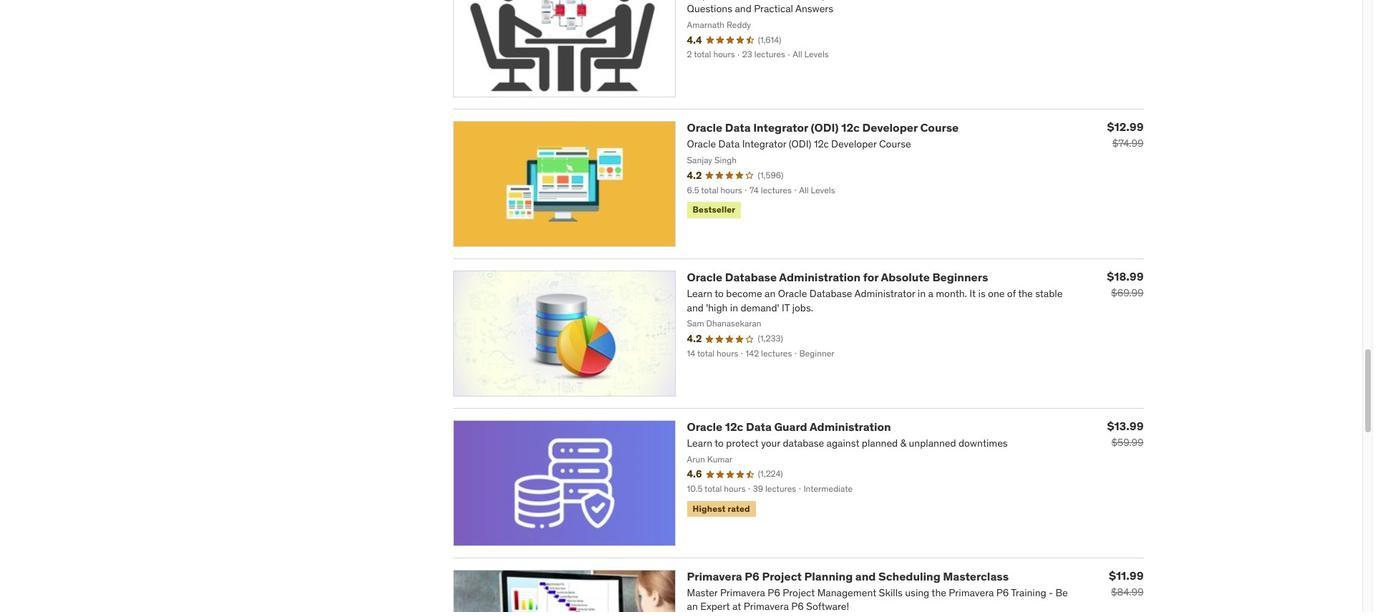 Task type: describe. For each thing, give the bounding box(es) containing it.
developer
[[863, 120, 918, 135]]

integrator
[[754, 120, 809, 135]]

$13.99
[[1108, 419, 1144, 433]]

primavera p6 project planning and scheduling masterclass
[[687, 569, 1009, 584]]

oracle database administration for absolute beginners
[[687, 270, 989, 284]]

$84.99
[[1112, 586, 1144, 599]]

planning
[[805, 569, 853, 584]]

and
[[856, 569, 876, 584]]

p6
[[745, 569, 760, 584]]

oracle data integrator (odi) 12c developer course link
[[687, 120, 959, 135]]

course
[[921, 120, 959, 135]]

absolute
[[881, 270, 930, 284]]

masterclass
[[944, 569, 1009, 584]]

oracle data integrator (odi) 12c developer course
[[687, 120, 959, 135]]

0 vertical spatial 12c
[[842, 120, 860, 135]]

primavera p6 project planning and scheduling masterclass link
[[687, 569, 1009, 584]]

oracle for oracle 12c data guard administration
[[687, 420, 723, 434]]

1 vertical spatial 12c
[[725, 420, 744, 434]]

$74.99
[[1113, 137, 1144, 150]]

beginners
[[933, 270, 989, 284]]

$11.99 $84.99
[[1110, 569, 1144, 599]]

$18.99 $69.99
[[1108, 269, 1144, 299]]



Task type: locate. For each thing, give the bounding box(es) containing it.
oracle
[[687, 120, 723, 135], [687, 270, 723, 284], [687, 420, 723, 434]]

1 oracle from the top
[[687, 120, 723, 135]]

1 vertical spatial oracle
[[687, 270, 723, 284]]

0 horizontal spatial 12c
[[725, 420, 744, 434]]

oracle 12c data guard administration
[[687, 420, 892, 434]]

administration left for
[[780, 270, 861, 284]]

oracle for oracle data integrator (odi) 12c developer course
[[687, 120, 723, 135]]

data left guard
[[746, 420, 772, 434]]

guard
[[775, 420, 808, 434]]

0 vertical spatial oracle
[[687, 120, 723, 135]]

$59.99
[[1112, 436, 1144, 449]]

$12.99 $74.99
[[1108, 120, 1144, 150]]

oracle 12c data guard administration link
[[687, 420, 892, 434]]

12c right (odi)
[[842, 120, 860, 135]]

database
[[725, 270, 777, 284]]

data
[[725, 120, 751, 135], [746, 420, 772, 434]]

$11.99
[[1110, 569, 1144, 583]]

1 horizontal spatial 12c
[[842, 120, 860, 135]]

project
[[763, 569, 802, 584]]

administration right guard
[[810, 420, 892, 434]]

for
[[864, 270, 879, 284]]

data left integrator
[[725, 120, 751, 135]]

2 oracle from the top
[[687, 270, 723, 284]]

$69.99
[[1112, 287, 1144, 299]]

$12.99
[[1108, 120, 1144, 134]]

0 vertical spatial administration
[[780, 270, 861, 284]]

3 oracle from the top
[[687, 420, 723, 434]]

12c left guard
[[725, 420, 744, 434]]

1 vertical spatial data
[[746, 420, 772, 434]]

2 vertical spatial oracle
[[687, 420, 723, 434]]

oracle database administration for absolute beginners link
[[687, 270, 989, 284]]

administration
[[780, 270, 861, 284], [810, 420, 892, 434]]

0 vertical spatial data
[[725, 120, 751, 135]]

primavera
[[687, 569, 743, 584]]

scheduling
[[879, 569, 941, 584]]

$18.99
[[1108, 269, 1144, 284]]

oracle for oracle database administration for absolute beginners
[[687, 270, 723, 284]]

$13.99 $59.99
[[1108, 419, 1144, 449]]

12c
[[842, 120, 860, 135], [725, 420, 744, 434]]

(odi)
[[811, 120, 839, 135]]

1 vertical spatial administration
[[810, 420, 892, 434]]



Task type: vqa. For each thing, say whether or not it's contained in the screenshot.
Udemy
no



